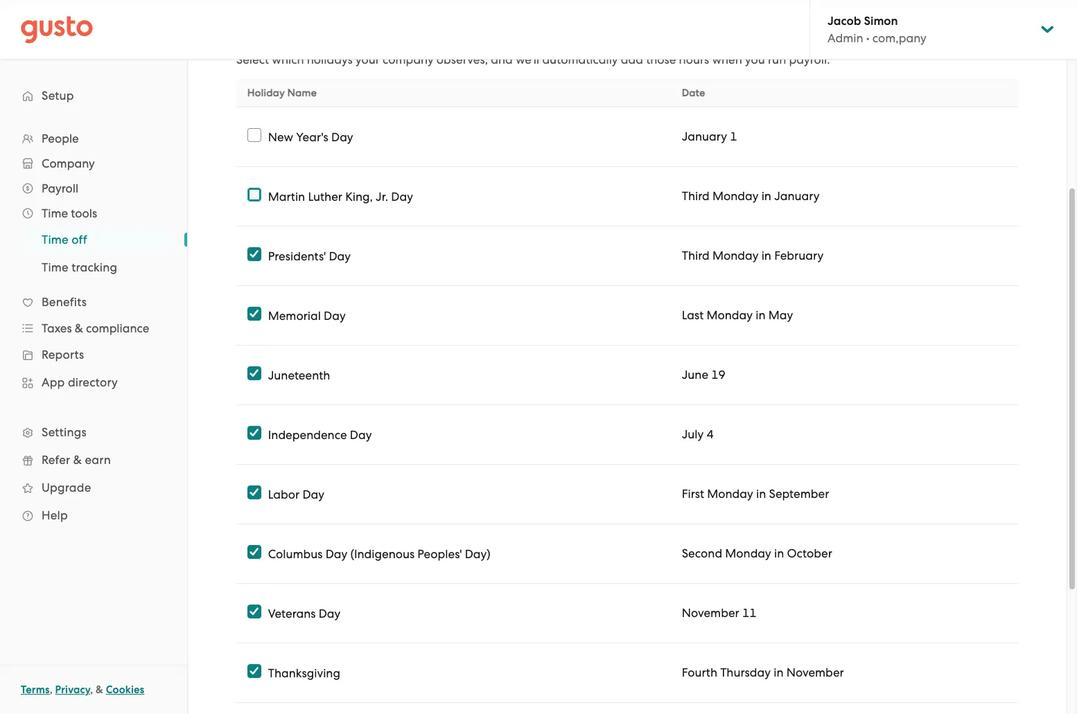 Task type: locate. For each thing, give the bounding box(es) containing it.
19
[[711, 368, 726, 382]]

in
[[762, 189, 771, 203], [762, 249, 771, 263], [756, 308, 766, 322], [756, 487, 766, 501], [774, 547, 784, 561], [774, 666, 784, 680]]

third down january 1
[[682, 189, 710, 203]]

you
[[745, 53, 765, 67]]

day right 'independence'
[[350, 428, 372, 442]]

time left off
[[42, 233, 69, 247]]

1 time from the top
[[42, 207, 68, 220]]

cookies
[[106, 684, 144, 697]]

monday right first
[[707, 487, 753, 501]]

thanksgiving
[[268, 666, 340, 680]]

list
[[0, 126, 187, 530], [0, 226, 187, 281]]

third for third monday in january
[[682, 189, 710, 203]]

monday right second
[[725, 547, 771, 561]]

day for veterans
[[319, 607, 341, 621]]

january left 1
[[682, 130, 727, 143]]

earn
[[85, 453, 111, 467]]

2 third from the top
[[682, 249, 710, 263]]

monday right last
[[707, 308, 753, 322]]

1
[[730, 130, 737, 143]]

day right memorial
[[324, 309, 346, 323]]

and
[[491, 53, 513, 67]]

in left 'february'
[[762, 249, 771, 263]]

& inside refer & earn 'link'
[[73, 453, 82, 467]]

First Monday in September checkbox
[[247, 486, 261, 500]]

columbus
[[268, 547, 323, 561]]

& left the cookies at bottom
[[96, 684, 103, 697]]

2 vertical spatial time
[[42, 261, 69, 274]]

2 time from the top
[[42, 233, 69, 247]]

& left 'earn'
[[73, 453, 82, 467]]

time for time tools
[[42, 207, 68, 220]]

1 vertical spatial third
[[682, 249, 710, 263]]

in right the thursday
[[774, 666, 784, 680]]

time off link
[[25, 227, 173, 252]]

second
[[682, 547, 722, 561]]

0 vertical spatial november
[[682, 606, 739, 620]]

third up last
[[682, 249, 710, 263]]

taxes & compliance button
[[14, 316, 173, 341]]

people
[[42, 132, 79, 146]]

monday down 1
[[712, 189, 759, 203]]

july
[[682, 428, 704, 442]]

time down payroll
[[42, 207, 68, 220]]

time down the time off
[[42, 261, 69, 274]]

monday for january
[[712, 189, 759, 203]]

new
[[268, 130, 293, 144]]

in left may in the right top of the page
[[756, 308, 766, 322]]

may
[[768, 308, 793, 322]]

list containing time off
[[0, 226, 187, 281]]

off
[[72, 233, 87, 247]]

4
[[707, 428, 714, 442]]

1 vertical spatial january
[[774, 189, 820, 203]]

third monday in february
[[682, 249, 824, 263]]

king,
[[345, 190, 373, 203]]

1 list from the top
[[0, 126, 187, 530]]

November 11 checkbox
[[247, 605, 261, 619]]

in left october
[[774, 547, 784, 561]]

time inside time tracking link
[[42, 261, 69, 274]]

automatically
[[542, 53, 618, 67]]

1 vertical spatial november
[[786, 666, 844, 680]]

july 4
[[682, 428, 714, 442]]

1 vertical spatial time
[[42, 233, 69, 247]]

1 horizontal spatial november
[[786, 666, 844, 680]]

november 11
[[682, 606, 757, 620]]

second monday in october
[[682, 547, 832, 561]]

those
[[646, 53, 676, 67]]

january up 'february'
[[774, 189, 820, 203]]

refer
[[42, 453, 70, 467]]

observes,
[[437, 53, 488, 67]]

,
[[50, 684, 53, 697], [90, 684, 93, 697]]

taxes & compliance
[[42, 322, 149, 335]]

July 4 checkbox
[[247, 426, 261, 440]]

your
[[356, 53, 380, 67]]

0 horizontal spatial november
[[682, 606, 739, 620]]

reports
[[42, 348, 84, 362]]

help link
[[14, 503, 173, 528]]

time inside time tools dropdown button
[[42, 207, 68, 220]]

in for january
[[762, 189, 771, 203]]

0 horizontal spatial ,
[[50, 684, 53, 697]]

date
[[682, 87, 705, 99]]

monday
[[712, 189, 759, 203], [712, 249, 759, 263], [707, 308, 753, 322], [707, 487, 753, 501], [725, 547, 771, 561]]

june 19
[[682, 368, 726, 382]]

setup link
[[14, 83, 173, 108]]

cookies button
[[106, 682, 144, 699]]

upgrade
[[42, 481, 91, 495]]

year's
[[296, 130, 328, 144]]

holiday name
[[247, 87, 317, 99]]

january
[[682, 130, 727, 143], [774, 189, 820, 203]]

in left the september
[[756, 487, 766, 501]]

taxes
[[42, 322, 72, 335]]

hours
[[679, 53, 709, 67]]

time for time tracking
[[42, 261, 69, 274]]

terms
[[21, 684, 50, 697]]

, left cookies button
[[90, 684, 93, 697]]

name
[[287, 87, 317, 99]]

, left the privacy link
[[50, 684, 53, 697]]

time inside time off link
[[42, 233, 69, 247]]

2 list from the top
[[0, 226, 187, 281]]

& right taxes
[[75, 322, 83, 335]]

labor day
[[268, 488, 324, 501]]

day right jr.
[[391, 190, 413, 203]]

day right veterans
[[319, 607, 341, 621]]

holiday
[[247, 87, 285, 99]]

monday up the 'last monday in may'
[[712, 249, 759, 263]]

third monday in january
[[682, 189, 820, 203]]

0 vertical spatial &
[[75, 322, 83, 335]]

1 horizontal spatial ,
[[90, 684, 93, 697]]

in for may
[[756, 308, 766, 322]]

0 vertical spatial time
[[42, 207, 68, 220]]

juneteenth
[[268, 368, 330, 382]]

0 horizontal spatial january
[[682, 130, 727, 143]]

& for earn
[[73, 453, 82, 467]]

presidents'
[[268, 249, 326, 263]]

day
[[331, 130, 353, 144], [391, 190, 413, 203], [329, 249, 351, 263], [324, 309, 346, 323], [350, 428, 372, 442], [302, 488, 324, 501], [326, 547, 348, 561], [319, 607, 341, 621]]

& for compliance
[[75, 322, 83, 335]]

&
[[75, 322, 83, 335], [73, 453, 82, 467], [96, 684, 103, 697]]

thursday
[[720, 666, 771, 680]]

& inside taxes & compliance dropdown button
[[75, 322, 83, 335]]

day right labor
[[302, 488, 324, 501]]

1 third from the top
[[682, 189, 710, 203]]

first monday in september
[[682, 487, 829, 501]]

day right columbus
[[326, 547, 348, 561]]

1 vertical spatial &
[[73, 453, 82, 467]]

0 vertical spatial january
[[682, 130, 727, 143]]

in for september
[[756, 487, 766, 501]]

gusto navigation element
[[0, 60, 187, 552]]

payroll
[[42, 182, 78, 195]]

app
[[42, 376, 65, 390]]

in up third monday in february on the top of the page
[[762, 189, 771, 203]]

Third Monday in February checkbox
[[247, 247, 261, 261]]

3 time from the top
[[42, 261, 69, 274]]

0 vertical spatial third
[[682, 189, 710, 203]]

fourth
[[682, 666, 717, 680]]

home image
[[21, 16, 93, 43]]

day right presidents' on the top of page
[[329, 249, 351, 263]]

2 , from the left
[[90, 684, 93, 697]]

new year's day
[[268, 130, 353, 144]]

presidents' day
[[268, 249, 351, 263]]



Task type: vqa. For each thing, say whether or not it's contained in the screenshot.
OF inside THE COMPANY SIGNATORY IS RESPONSIBLE FOR ELECTRONICALLY SIGNING ALL GOVERNMENT FORMS GUSTO CREATES AND IS GENERALLY A MEMBER OF THE PARTNERSHIP/BUSINESS. EACH TIME A SIGNATORY IS ADDED OR UPDATED, WE'LL FILE A NEW FORM 8655 WITH THE IRS—
no



Task type: describe. For each thing, give the bounding box(es) containing it.
benefits link
[[14, 290, 173, 315]]

1 , from the left
[[50, 684, 53, 697]]

simon
[[864, 14, 898, 28]]

day for memorial
[[324, 309, 346, 323]]

june
[[682, 368, 708, 382]]

refer & earn link
[[14, 448, 173, 473]]

tools
[[71, 207, 97, 220]]

com,pany
[[873, 31, 927, 45]]

reports link
[[14, 342, 173, 367]]

october
[[787, 547, 832, 561]]

day for independence
[[350, 428, 372, 442]]

terms link
[[21, 684, 50, 697]]

day for presidents'
[[329, 249, 351, 263]]

list containing people
[[0, 126, 187, 530]]

select which holidays your company observes, and we'll automatically add those hours when you run payroll.
[[236, 53, 830, 67]]

day)
[[465, 547, 491, 561]]

benefits
[[42, 295, 87, 309]]

in for october
[[774, 547, 784, 561]]

february
[[774, 249, 824, 263]]

veterans
[[268, 607, 316, 621]]

monday for february
[[712, 249, 759, 263]]

last
[[682, 308, 704, 322]]

when
[[712, 53, 742, 67]]

day right year's
[[331, 130, 353, 144]]

jacob
[[828, 14, 861, 28]]

january 1
[[682, 130, 737, 143]]

labor
[[268, 488, 300, 501]]

monday for may
[[707, 308, 753, 322]]

compliance
[[86, 322, 149, 335]]

last monday in may
[[682, 308, 793, 322]]

add
[[621, 53, 643, 67]]

admin
[[828, 31, 863, 45]]

Last Monday in May checkbox
[[247, 307, 261, 321]]

time tracking link
[[25, 255, 173, 280]]

privacy
[[55, 684, 90, 697]]

company
[[383, 53, 434, 67]]

jr.
[[376, 190, 388, 203]]

time off
[[42, 233, 87, 247]]

september
[[769, 487, 829, 501]]

time for time off
[[42, 233, 69, 247]]

payroll button
[[14, 176, 173, 201]]

payroll.
[[789, 53, 830, 67]]

in for november
[[774, 666, 784, 680]]

memorial
[[268, 309, 321, 323]]

holidays
[[307, 53, 353, 67]]

martin luther king, jr. day
[[268, 190, 413, 203]]

company
[[42, 157, 95, 171]]

columbus day (indigenous peoples' day)
[[268, 547, 491, 561]]

run
[[768, 53, 786, 67]]

company button
[[14, 151, 173, 176]]

privacy link
[[55, 684, 90, 697]]

settings
[[42, 426, 87, 439]]

directory
[[68, 376, 118, 390]]

jacob simon admin • com,pany
[[828, 14, 927, 45]]

app directory link
[[14, 370, 173, 395]]

day for labor
[[302, 488, 324, 501]]

in for february
[[762, 249, 771, 263]]

time tools button
[[14, 201, 173, 226]]

help
[[42, 509, 68, 523]]

1 horizontal spatial january
[[774, 189, 820, 203]]

•
[[866, 31, 870, 45]]

refer & earn
[[42, 453, 111, 467]]

day for columbus
[[326, 547, 348, 561]]

which
[[272, 53, 304, 67]]

third for third monday in february
[[682, 249, 710, 263]]

January 1 checkbox
[[247, 128, 261, 142]]

setup
[[42, 89, 74, 103]]

memorial day
[[268, 309, 346, 323]]

first
[[682, 487, 704, 501]]

fourth thursday in november
[[682, 666, 844, 680]]

martin
[[268, 190, 305, 203]]

upgrade link
[[14, 475, 173, 500]]

June 19 checkbox
[[247, 367, 261, 381]]

monday for september
[[707, 487, 753, 501]]

independence
[[268, 428, 347, 442]]

settings link
[[14, 420, 173, 445]]

Third Monday in January checkbox
[[247, 188, 261, 202]]

peoples'
[[417, 547, 462, 561]]

2 vertical spatial &
[[96, 684, 103, 697]]

Fourth Thursday in November checkbox
[[247, 665, 261, 679]]

Second Monday in October checkbox
[[247, 546, 261, 559]]

time tracking
[[42, 261, 117, 274]]

independence day
[[268, 428, 372, 442]]

monday for october
[[725, 547, 771, 561]]

time tools
[[42, 207, 97, 220]]

we'll
[[516, 53, 539, 67]]

app directory
[[42, 376, 118, 390]]



